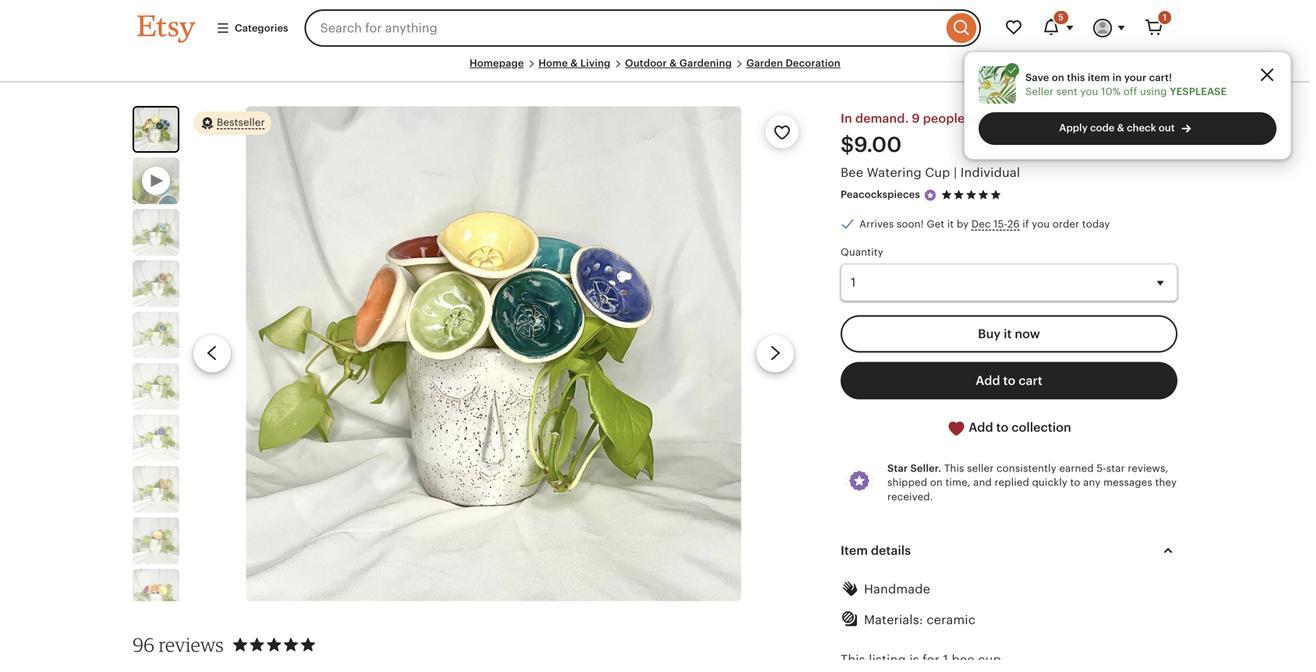 Task type: locate. For each thing, give the bounding box(es) containing it.
seller.
[[911, 463, 942, 475]]

the
[[1055, 112, 1075, 126]]

& right outdoor
[[670, 57, 677, 69]]

1 horizontal spatial on
[[1052, 72, 1065, 83]]

bought
[[968, 112, 1012, 126]]

home
[[539, 57, 568, 69]]

using
[[1140, 86, 1167, 98]]

home & living link
[[539, 57, 611, 69]]

1 vertical spatial to
[[996, 421, 1009, 435]]

bee watering cup individual image 3 image
[[133, 261, 179, 307]]

add to cart button
[[841, 362, 1178, 400]]

&
[[571, 57, 578, 69], [670, 57, 677, 69], [1117, 122, 1125, 134]]

10%
[[1101, 86, 1121, 98]]

apply code & check out link
[[979, 112, 1277, 145]]

0 vertical spatial this
[[1067, 72, 1085, 83]]

1 vertical spatial it
[[1004, 327, 1012, 341]]

outdoor & gardening
[[625, 57, 732, 69]]

last
[[1078, 112, 1099, 126]]

in inside save on this item in your cart! seller sent you 10% off using yesplease
[[1113, 72, 1122, 83]]

to left collection
[[996, 421, 1009, 435]]

1 vertical spatial on
[[930, 477, 943, 489]]

decoration
[[786, 57, 841, 69]]

off
[[1124, 86, 1138, 98]]

0 horizontal spatial &
[[571, 57, 578, 69]]

1 horizontal spatial this
[[1067, 72, 1085, 83]]

it
[[948, 218, 954, 230], [1004, 327, 1012, 341]]

1 horizontal spatial it
[[1004, 327, 1012, 341]]

out
[[1159, 122, 1175, 134]]

you down item
[[1081, 86, 1099, 98]]

people
[[923, 112, 965, 126]]

apply code & check out
[[1059, 122, 1175, 134]]

reviews,
[[1128, 463, 1169, 475]]

item details button
[[827, 532, 1192, 570]]

peacockspieces
[[841, 189, 920, 201]]

1 horizontal spatial in
[[1113, 72, 1122, 83]]

0 vertical spatial in
[[1113, 72, 1122, 83]]

9
[[912, 112, 920, 126]]

add left the cart
[[976, 374, 1000, 388]]

& right home
[[571, 57, 578, 69]]

1 vertical spatial this
[[1015, 112, 1037, 126]]

2 vertical spatial to
[[1071, 477, 1081, 489]]

bee watering cup individual image 6 image
[[133, 415, 179, 462]]

1 horizontal spatial bee watering cup individual image 1 image
[[246, 106, 741, 602]]

0 vertical spatial you
[[1081, 86, 1099, 98]]

0 horizontal spatial in
[[1041, 112, 1052, 126]]

add up seller
[[969, 421, 993, 435]]

demand.
[[856, 112, 909, 126]]

|
[[954, 166, 957, 180]]

to down earned
[[1071, 477, 1081, 489]]

garden decoration link
[[747, 57, 841, 69]]

1 horizontal spatial you
[[1081, 86, 1099, 98]]

0 vertical spatial on
[[1052, 72, 1065, 83]]

$9.00
[[841, 133, 902, 157]]

star seller.
[[888, 463, 942, 475]]

messages
[[1104, 477, 1153, 489]]

this inside save on this item in your cart! seller sent you 10% off using yesplease
[[1067, 72, 1085, 83]]

add
[[976, 374, 1000, 388], [969, 421, 993, 435]]

watering
[[867, 166, 922, 180]]

add to cart
[[976, 374, 1043, 388]]

individual
[[961, 166, 1020, 180]]

seller
[[1026, 86, 1054, 98]]

home & living
[[539, 57, 611, 69]]

menu bar
[[137, 56, 1173, 83]]

to left the cart
[[1004, 374, 1016, 388]]

0 vertical spatial to
[[1004, 374, 1016, 388]]

outdoor
[[625, 57, 667, 69]]

add for add to cart
[[976, 374, 1000, 388]]

in up 10%
[[1113, 72, 1122, 83]]

1 vertical spatial you
[[1032, 218, 1050, 230]]

1 vertical spatial in
[[1041, 112, 1052, 126]]

to
[[1004, 374, 1016, 388], [996, 421, 1009, 435], [1071, 477, 1081, 489]]

it right buy
[[1004, 327, 1012, 341]]

buy it now button
[[841, 316, 1178, 353]]

cup
[[925, 166, 950, 180]]

to for cart
[[1004, 374, 1016, 388]]

96 reviews
[[133, 634, 224, 657]]

this
[[1067, 72, 1085, 83], [1015, 112, 1037, 126]]

bee watering cup | individual
[[841, 166, 1020, 180]]

& right code
[[1117, 122, 1125, 134]]

it left by at the top
[[948, 218, 954, 230]]

materials:
[[864, 613, 923, 627]]

bee
[[841, 166, 864, 180]]

1 vertical spatial add
[[969, 421, 993, 435]]

this seller consistently earned 5-star reviews, shipped on time, and replied quickly to any messages they received.
[[888, 463, 1177, 503]]

this up sent
[[1067, 72, 1085, 83]]

& for outdoor
[[670, 57, 677, 69]]

0 horizontal spatial it
[[948, 218, 954, 230]]

0 horizontal spatial this
[[1015, 112, 1037, 126]]

0 vertical spatial it
[[948, 218, 954, 230]]

in inside in demand. 9 people bought this in the last 24 hours. $9.00
[[1041, 112, 1052, 126]]

code
[[1090, 122, 1115, 134]]

0 horizontal spatial on
[[930, 477, 943, 489]]

star
[[1107, 463, 1125, 475]]

in left the at the top right of the page
[[1041, 112, 1052, 126]]

to inside add to cart button
[[1004, 374, 1016, 388]]

1 horizontal spatial &
[[670, 57, 677, 69]]

ceramic
[[927, 613, 976, 627]]

0 vertical spatial add
[[976, 374, 1000, 388]]

you
[[1081, 86, 1099, 98], [1032, 218, 1050, 230]]

this down seller
[[1015, 112, 1037, 126]]

shipped
[[888, 477, 928, 489]]

save on this item in your cart! seller sent you 10% off using yesplease
[[1026, 72, 1227, 98]]

cart!
[[1149, 72, 1172, 83]]

you right if on the right top of page
[[1032, 218, 1050, 230]]

add for add to collection
[[969, 421, 993, 435]]

on
[[1052, 72, 1065, 83], [930, 477, 943, 489]]

15-
[[994, 218, 1008, 230]]

item
[[841, 544, 868, 558]]

to inside add to collection button
[[996, 421, 1009, 435]]

dec
[[972, 218, 991, 230]]

reviews
[[159, 634, 224, 657]]

on down seller.
[[930, 477, 943, 489]]

time,
[[946, 477, 971, 489]]

96
[[133, 634, 155, 657]]

bee watering cup individual image 1 image
[[246, 106, 741, 602], [134, 108, 178, 151]]

on up sent
[[1052, 72, 1065, 83]]

they
[[1156, 477, 1177, 489]]

order
[[1053, 218, 1080, 230]]

gardening
[[680, 57, 732, 69]]

buy it now
[[978, 327, 1040, 341]]

26
[[1008, 218, 1020, 230]]

apply
[[1059, 122, 1088, 134]]

to for collection
[[996, 421, 1009, 435]]

homepage link
[[470, 57, 524, 69]]

by
[[957, 218, 969, 230]]

peacockspieces link
[[841, 189, 920, 201]]

in demand. 9 people bought this in the last 24 hours. $9.00
[[841, 112, 1159, 157]]

None search field
[[305, 9, 981, 47]]



Task type: describe. For each thing, give the bounding box(es) containing it.
bee watering cup individual image 5 image
[[133, 364, 179, 410]]

garden
[[747, 57, 783, 69]]

2 horizontal spatial &
[[1117, 122, 1125, 134]]

collection
[[1012, 421, 1072, 435]]

quickly
[[1032, 477, 1068, 489]]

save
[[1026, 72, 1050, 83]]

to inside the this seller consistently earned 5-star reviews, shipped on time, and replied quickly to any messages they received.
[[1071, 477, 1081, 489]]

earned
[[1060, 463, 1094, 475]]

bee watering cup individual image 4 image
[[133, 312, 179, 359]]

bestseller button
[[193, 111, 271, 136]]

outdoor & gardening link
[[625, 57, 732, 69]]

yesplease
[[1170, 86, 1227, 98]]

add to collection
[[966, 421, 1072, 435]]

5 button
[[1033, 9, 1084, 47]]

and
[[974, 477, 992, 489]]

1
[[1163, 12, 1167, 22]]

0 horizontal spatial you
[[1032, 218, 1050, 230]]

arrives
[[860, 218, 894, 230]]

bestseller
[[217, 117, 265, 128]]

seller
[[967, 463, 994, 475]]

none search field inside the categories banner
[[305, 9, 981, 47]]

5-
[[1097, 463, 1107, 475]]

it inside buy it now button
[[1004, 327, 1012, 341]]

& for home
[[571, 57, 578, 69]]

arrives soon! get it by dec 15-26 if you order today
[[860, 218, 1110, 230]]

any
[[1084, 477, 1101, 489]]

item
[[1088, 72, 1110, 83]]

living
[[581, 57, 611, 69]]

cart
[[1019, 374, 1043, 388]]

consistently
[[997, 463, 1057, 475]]

star
[[888, 463, 908, 475]]

menu bar containing homepage
[[137, 56, 1173, 83]]

bee watering cup individual image 2 image
[[133, 209, 179, 256]]

materials: ceramic
[[864, 613, 976, 627]]

categories
[[235, 22, 288, 34]]

categories banner
[[109, 0, 1201, 56]]

bee watering cup individual image 9 image
[[133, 570, 179, 616]]

this
[[944, 463, 965, 475]]

item details
[[841, 544, 911, 558]]

replied
[[995, 477, 1030, 489]]

soon! get
[[897, 218, 945, 230]]

this inside in demand. 9 people bought this in the last 24 hours. $9.00
[[1015, 112, 1037, 126]]

homepage
[[470, 57, 524, 69]]

bee watering cup individual image 7 image
[[133, 467, 179, 513]]

your
[[1125, 72, 1147, 83]]

5
[[1059, 12, 1064, 22]]

on inside save on this item in your cart! seller sent you 10% off using yesplease
[[1052, 72, 1065, 83]]

quantity
[[841, 247, 884, 258]]

hours.
[[1120, 112, 1159, 126]]

0 horizontal spatial bee watering cup individual image 1 image
[[134, 108, 178, 151]]

you inside save on this item in your cart! seller sent you 10% off using yesplease
[[1081, 86, 1099, 98]]

now
[[1015, 327, 1040, 341]]

categories button
[[204, 14, 300, 42]]

on inside the this seller consistently earned 5-star reviews, shipped on time, and replied quickly to any messages they received.
[[930, 477, 943, 489]]

garden decoration
[[747, 57, 841, 69]]

24
[[1102, 112, 1117, 126]]

today
[[1083, 218, 1110, 230]]

handmade
[[864, 583, 931, 597]]

buy
[[978, 327, 1001, 341]]

if
[[1023, 218, 1029, 230]]

add to collection button
[[841, 409, 1178, 448]]

Search for anything text field
[[305, 9, 943, 47]]

details
[[871, 544, 911, 558]]

in
[[841, 112, 853, 126]]

bee watering cup individual image 8 image
[[133, 518, 179, 565]]

received.
[[888, 491, 933, 503]]

check
[[1127, 122, 1156, 134]]

star_seller image
[[923, 188, 938, 202]]



Task type: vqa. For each thing, say whether or not it's contained in the screenshot.
this in the Save on this item in your cart! Seller sent you 10% off using YESPLEASE
yes



